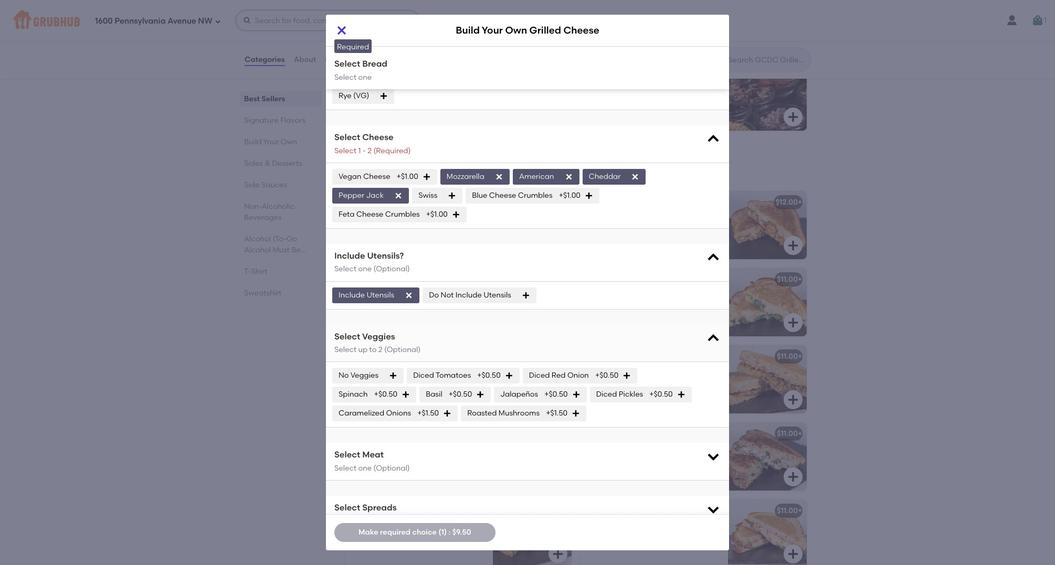 Task type: locate. For each thing, give the bounding box(es) containing it.
2 vertical spatial own
[[281, 138, 297, 146]]

0 horizontal spatial tomato,
[[351, 455, 380, 464]]

main navigation navigation
[[0, 0, 1055, 41]]

flavors for signature flavors
[[280, 116, 306, 125]]

american inside american cheese, diced tomato, bacon
[[351, 213, 386, 222]]

flavors down best sellers tab
[[280, 116, 306, 125]]

pastrami,
[[403, 521, 437, 530]]

0 vertical spatial signature
[[244, 116, 279, 125]]

flavors for signature flavors gcdc's famous signature flavors: available as a grilled cheese, patty melt, or mac & cheese bowl.
[[399, 155, 439, 168]]

+$0.50 up the onion)
[[595, 371, 619, 380]]

0 vertical spatial best
[[343, 35, 367, 48]]

categories
[[245, 55, 285, 64]]

blue up carrot,
[[401, 290, 416, 299]]

0 vertical spatial bread
[[362, 33, 387, 43]]

diced down mozzarella, on the left bottom of page
[[382, 455, 403, 464]]

2 vertical spatial jack
[[664, 367, 681, 376]]

mac right or
[[584, 170, 597, 177]]

include inside include utensils? select one (optional)
[[334, 251, 365, 261]]

cheese, inside the mozzarella, feta cheese, spinach, tomato, diced red onion
[[411, 444, 439, 453]]

2 vertical spatial your
[[263, 138, 279, 146]]

& right sides
[[265, 159, 270, 168]]

sauce
[[406, 311, 429, 320], [351, 388, 374, 397]]

cheddar inside cheddar cheese, diced jalapeno, pulled pork, mac and chees, bbq sauce
[[351, 367, 383, 376]]

2 horizontal spatial your
[[608, 96, 624, 105]]

basil,
[[690, 290, 708, 299]]

spinach, left the basil,
[[657, 290, 688, 299]]

0 horizontal spatial bbq
[[351, 352, 367, 361]]

jack up feta cheese crumbles
[[366, 191, 384, 200]]

2 vertical spatial pepper
[[636, 367, 662, 376]]

diced down flavors: on the left top of page
[[419, 213, 440, 222]]

2 inside select cheese select 1 - 2 (required)
[[368, 146, 372, 155]]

0 horizontal spatial sellers
[[262, 95, 285, 103]]

sauce down pulled
[[351, 388, 374, 397]]

1 vertical spatial buffalo
[[449, 290, 474, 299]]

1 vertical spatial 1
[[358, 146, 361, 155]]

flavors
[[280, 116, 306, 125], [399, 155, 439, 168]]

1 horizontal spatial build
[[456, 24, 480, 36]]

sellers for best sellers most ordered on grubhub
[[370, 35, 406, 48]]

buffalo up onion),
[[449, 290, 474, 299]]

crunch inside cheddar and pepper jack cheese, cajun crunch (bell pepper, celery, onion) remoulade
[[610, 378, 636, 387]]

+$0.50 down diced red onion
[[545, 390, 568, 399]]

1 vertical spatial +$1.00
[[559, 191, 581, 200]]

1 horizontal spatial tomato,
[[441, 213, 470, 222]]

blue down as
[[472, 191, 487, 200]]

bbq left to
[[351, 352, 367, 361]]

sauekraut,
[[438, 521, 477, 530]]

0 horizontal spatial &
[[265, 159, 270, 168]]

sweatshirt tab
[[244, 288, 318, 299]]

melt
[[607, 507, 623, 515]]

veggies inside "select veggies select up to 2 (optional)"
[[362, 332, 395, 342]]

best for best sellers
[[244, 95, 260, 103]]

and up the "(diced"
[[385, 290, 399, 299]]

american up bacon
[[351, 213, 386, 222]]

reuben
[[351, 507, 379, 515]]

nw
[[198, 16, 212, 26]]

2 inside "select veggies select up to 2 (optional)"
[[378, 346, 383, 354]]

0 vertical spatial own
[[505, 24, 527, 36]]

crema
[[586, 234, 611, 243]]

goddess
[[610, 275, 642, 284]]

spinach, down roasted
[[441, 444, 472, 453]]

bbq down jalapeno,
[[454, 378, 469, 387]]

0 horizontal spatial 2
[[368, 146, 372, 155]]

jack up pepper,
[[664, 367, 681, 376]]

2 select bread select one from the top
[[334, 59, 387, 82]]

0 horizontal spatial build
[[244, 138, 262, 146]]

best sellers
[[244, 95, 285, 103]]

tomatoes
[[436, 371, 471, 380]]

0 horizontal spatial blue
[[379, 275, 395, 284]]

+$1.00 for vegan cheese
[[397, 172, 418, 181]]

cheese inside select cheese select 1 - 2 (required)
[[362, 132, 394, 142]]

0 horizontal spatial $9.50
[[452, 528, 471, 537]]

1 horizontal spatial your
[[482, 24, 503, 36]]

one up (vg)
[[358, 73, 372, 82]]

green goddess
[[586, 275, 642, 284]]

2 horizontal spatial grilled
[[644, 96, 668, 105]]

celery, down not
[[430, 300, 453, 309]]

blue cheese crumbles
[[472, 191, 553, 200]]

american left melt,
[[519, 172, 554, 181]]

4 select from the top
[[334, 73, 357, 82]]

+$0.50 right jalapeno,
[[477, 371, 501, 380]]

1 horizontal spatial crumbles
[[518, 191, 553, 200]]

tab
[[244, 234, 318, 256]]

bbq inside cheddar cheese, diced jalapeno, pulled pork, mac and chees, bbq sauce
[[454, 378, 469, 387]]

diced red onion
[[529, 371, 589, 380]]

select inside include utensils? select one (optional)
[[334, 265, 357, 274]]

include up onion),
[[456, 291, 482, 300]]

1 vertical spatial celery,
[[684, 378, 707, 387]]

and inside cheddar cheese, diced jalapeno, pulled pork, mac and chees, bbq sauce
[[412, 378, 426, 387]]

$11.00 + for cheddar and pepper jack cheese, cajun crunch (bell pepper, celery, onion) remoulade
[[777, 352, 802, 361]]

flavors inside signature flavors gcdc's famous signature flavors: available as a grilled cheese, patty melt, or mac & cheese bowl.
[[399, 155, 439, 168]]

0 horizontal spatial sauce
[[351, 388, 374, 397]]

up
[[358, 346, 368, 354]]

+$0.50 down pepper,
[[650, 390, 673, 399]]

0 vertical spatial crunch
[[351, 300, 378, 309]]

pepper up (bell
[[636, 367, 662, 376]]

+$0.50 down "pork,"
[[374, 390, 398, 399]]

crumbles for blue cheese crumbles
[[518, 191, 553, 200]]

gcdc's
[[343, 170, 367, 177]]

+$1.00 down melt,
[[559, 191, 581, 200]]

best up most at left
[[343, 35, 367, 48]]

american up feta cheese crumbles
[[375, 198, 411, 207]]

+$1.00 for feta cheese crumbles
[[426, 210, 448, 219]]

basil
[[426, 390, 442, 399]]

0 vertical spatial buffalo
[[351, 275, 377, 284]]

$11.00 for american cheese, diced tomato, bacon
[[542, 198, 563, 207]]

feta down young
[[339, 210, 355, 219]]

0 vertical spatial flavors
[[280, 116, 306, 125]]

build
[[456, 24, 480, 36], [588, 96, 606, 105], [244, 138, 262, 146]]

1 horizontal spatial +$1.50
[[546, 409, 568, 418]]

crumbles down patty
[[518, 191, 553, 200]]

sides & desserts tab
[[244, 158, 318, 169]]

mac right "pork,"
[[394, 378, 410, 387]]

(optional) down "utensils?"
[[374, 265, 410, 274]]

$11.00 +
[[542, 198, 567, 207], [542, 275, 567, 284], [777, 275, 802, 284], [777, 352, 802, 361], [777, 429, 802, 438], [777, 507, 802, 515]]

or
[[576, 170, 582, 177]]

1 vertical spatial your
[[608, 96, 624, 105]]

1 select from the top
[[334, 33, 360, 43]]

young american image
[[493, 191, 572, 259]]

best inside tab
[[244, 95, 260, 103]]

+$1.50 for roasted mushrooms
[[546, 409, 568, 418]]

cheese, inside american cheese, diced tomato, bacon
[[388, 213, 417, 222]]

tomato, inside american cheese, diced tomato, bacon
[[441, 213, 470, 222]]

crunch
[[351, 300, 378, 309], [610, 378, 636, 387]]

signature down best sellers
[[244, 116, 279, 125]]

cheese, inside signature flavors gcdc's famous signature flavors: available as a grilled cheese, patty melt, or mac & cheese bowl.
[[516, 170, 541, 177]]

1 horizontal spatial grilled
[[530, 24, 561, 36]]

sauce down carrot,
[[406, 311, 429, 320]]

spinach,
[[657, 290, 688, 299], [441, 444, 472, 453]]

1 horizontal spatial crunch
[[610, 378, 636, 387]]

0 vertical spatial celery,
[[430, 300, 453, 309]]

& inside tab
[[265, 159, 270, 168]]

non-
[[244, 202, 262, 211]]

crunch up diced pickles
[[610, 378, 636, 387]]

swiss up mustard
[[351, 521, 370, 530]]

sellers inside tab
[[262, 95, 285, 103]]

build your own tab
[[244, 137, 318, 148]]

2 right -
[[368, 146, 372, 155]]

red left the cajun on the bottom right of page
[[552, 371, 566, 380]]

2 vertical spatial build
[[244, 138, 262, 146]]

jack inside pepper jack cheese, chorizo crumble, pico de gallo, avocado crema
[[614, 213, 632, 222]]

sides
[[244, 159, 263, 168]]

1 horizontal spatial sauce
[[406, 311, 429, 320]]

mozzarella left the a on the left of page
[[447, 172, 485, 181]]

one inside include utensils? select one (optional)
[[358, 265, 372, 274]]

veggies for no
[[351, 371, 379, 380]]

feta right meat
[[393, 444, 409, 453]]

diced inside american cheese, diced tomato, bacon
[[419, 213, 440, 222]]

mozzarella for mozzarella
[[447, 172, 485, 181]]

1 vertical spatial mozzarella
[[586, 290, 624, 299]]

do not include utensils
[[429, 291, 511, 300]]

buffalo blue image
[[493, 268, 572, 336]]

+$1.50
[[417, 409, 439, 418], [546, 409, 568, 418]]

signature for signature flavors
[[244, 116, 279, 125]]

diced up the chees,
[[416, 367, 437, 376]]

cheese, inside cheddar and pepper jack cheese, cajun crunch (bell pepper, celery, onion) remoulade
[[683, 367, 712, 376]]

signature up vegan cheese
[[343, 155, 397, 168]]

one right reviews
[[358, 47, 372, 55]]

(optional) inside "select veggies select up to 2 (optional)"
[[384, 346, 421, 354]]

pepper inside pepper jack cheese, chorizo crumble, pico de gallo, avocado crema
[[586, 213, 612, 222]]

tomato
[[353, 96, 380, 105]]

choice
[[412, 528, 437, 537]]

cheddar inside the cheddar and blue cheese, buffalo crunch (diced carrot, celery, onion), ranch and hot sauce
[[351, 290, 383, 299]]

sellers up signature flavors
[[262, 95, 285, 103]]

t-shirt
[[244, 267, 267, 276]]

sauce inside the cheddar and blue cheese, buffalo crunch (diced carrot, celery, onion), ranch and hot sauce
[[406, 311, 429, 320]]

veggies for select
[[362, 332, 395, 342]]

veggies up to
[[362, 332, 395, 342]]

mozzarella,
[[351, 444, 391, 453]]

4 one from the top
[[358, 464, 372, 473]]

one inside select meat select one (optional)
[[358, 464, 372, 473]]

1 vertical spatial sellers
[[262, 95, 285, 103]]

0 vertical spatial crumbles
[[518, 191, 553, 200]]

tomato, inside the mozzarella, feta cheese, spinach, tomato, diced red onion
[[351, 455, 380, 464]]

utensils up the "(diced"
[[367, 291, 394, 300]]

carrot,
[[404, 300, 428, 309]]

no veggies
[[339, 371, 379, 380]]

1 horizontal spatial celery,
[[684, 378, 707, 387]]

cheddar up the cajun on the bottom right of page
[[586, 367, 618, 376]]

include up ranch
[[339, 291, 365, 300]]

flavors inside tab
[[280, 116, 306, 125]]

tomato, down the "available"
[[441, 213, 470, 222]]

cheese, inside cheddar cheese, diced jalapeno, pulled pork, mac and chees, bbq sauce
[[385, 367, 414, 376]]

1 one from the top
[[358, 47, 372, 55]]

truffle herb image
[[728, 422, 807, 491]]

1 +$1.50 from the left
[[417, 409, 439, 418]]

0 vertical spatial swiss
[[419, 191, 437, 200]]

1 vertical spatial blue
[[379, 275, 395, 284]]

mozzarella inside "mozzarella cheese, spinach, basil, pesto"
[[586, 290, 624, 299]]

+$1.00 down flavors: on the left top of page
[[426, 210, 448, 219]]

1 inside button
[[1044, 16, 1047, 25]]

7 select from the top
[[334, 265, 357, 274]]

+$1.00 right famous
[[397, 172, 418, 181]]

1 vertical spatial crunch
[[610, 378, 636, 387]]

0 horizontal spatial celery,
[[430, 300, 453, 309]]

pepper up crumble,
[[586, 213, 612, 222]]

one
[[358, 47, 372, 55], [358, 73, 372, 82], [358, 265, 372, 274], [358, 464, 372, 473]]

2 vertical spatial blue
[[401, 290, 416, 299]]

1 horizontal spatial red
[[552, 371, 566, 380]]

0 vertical spatial blue
[[472, 191, 487, 200]]

utensils
[[367, 291, 394, 300], [484, 291, 511, 300]]

cup
[[402, 96, 417, 105]]

cheddar up pulled
[[351, 367, 383, 376]]

0 vertical spatial red
[[552, 371, 566, 380]]

chorizo
[[664, 213, 691, 222]]

+$0.50 down tomatoes in the bottom left of the page
[[449, 390, 472, 399]]

required
[[337, 43, 369, 51]]

reuben image
[[493, 500, 572, 565]]

jack up 'pico'
[[614, 213, 632, 222]]

svg image
[[1032, 14, 1044, 27], [335, 24, 348, 37], [380, 92, 388, 100], [552, 111, 564, 124], [787, 111, 800, 124], [565, 173, 573, 181], [394, 192, 403, 200], [452, 210, 460, 219], [706, 250, 721, 265], [405, 291, 413, 300], [522, 291, 530, 300], [787, 316, 800, 329], [706, 331, 721, 346], [389, 372, 398, 380], [623, 372, 631, 380], [476, 391, 485, 399], [572, 391, 581, 399], [677, 391, 686, 399], [552, 394, 564, 406], [572, 410, 580, 418], [706, 450, 721, 464], [787, 471, 800, 483], [552, 548, 564, 561], [787, 548, 800, 561]]

de
[[638, 223, 648, 232]]

tomato, down mozzarella, on the left bottom of page
[[351, 455, 380, 464]]

sellers up on
[[370, 35, 406, 48]]

1 vertical spatial select bread select one
[[334, 59, 387, 82]]

blue down include utensils? select one (optional)
[[379, 275, 395, 284]]

pepper inside cheddar and pepper jack cheese, cajun crunch (bell pepper, celery, onion) remoulade
[[636, 367, 662, 376]]

$11.00 for cheddar and pepper jack cheese, cajun crunch (bell pepper, celery, onion) remoulade
[[777, 352, 798, 361]]

+$1.50 down 'basil'
[[417, 409, 439, 418]]

crunch down include utensils
[[351, 300, 378, 309]]

Search GCDC Grilled Cheese Bar search field
[[727, 55, 807, 65]]

$11.00 for mozzarella cheese, spinach, basil, pesto
[[777, 275, 798, 284]]

jack inside cheddar and pepper jack cheese, cajun crunch (bell pepper, celery, onion) remoulade
[[664, 367, 681, 376]]

0 vertical spatial pepper
[[339, 191, 364, 200]]

own inside "tab"
[[281, 138, 297, 146]]

0 horizontal spatial buffalo
[[351, 275, 377, 284]]

select
[[334, 33, 360, 43], [334, 47, 357, 55], [334, 59, 360, 69], [334, 73, 357, 82], [334, 132, 360, 142], [334, 146, 357, 155], [334, 265, 357, 274], [334, 332, 360, 342], [334, 346, 357, 354], [334, 450, 360, 460], [334, 464, 357, 473], [334, 503, 360, 513]]

tomato soup cup $4.00
[[353, 96, 417, 118]]

veggies right no
[[351, 371, 379, 380]]

mozzarella cheese, spinach, basil, pesto
[[586, 290, 708, 309]]

celery, right pepper,
[[684, 378, 707, 387]]

2 select from the top
[[334, 47, 357, 55]]

young
[[351, 198, 374, 207]]

pennsylvania
[[115, 16, 166, 26]]

sellers inside best sellers most ordered on grubhub
[[370, 35, 406, 48]]

1 vertical spatial (optional)
[[384, 346, 421, 354]]

1 horizontal spatial sellers
[[370, 35, 406, 48]]

0 vertical spatial build your own grilled cheese
[[456, 24, 599, 36]]

& right or
[[599, 170, 604, 177]]

1 vertical spatial &
[[599, 170, 604, 177]]

mediterranean image
[[493, 422, 572, 491]]

swiss down flavors: on the left top of page
[[419, 191, 437, 200]]

alcoholic
[[262, 202, 295, 211]]

best
[[343, 35, 367, 48], [244, 95, 260, 103]]

jack
[[366, 191, 384, 200], [614, 213, 632, 222], [664, 367, 681, 376]]

1 horizontal spatial buffalo
[[449, 290, 474, 299]]

0 vertical spatial grilled
[[530, 24, 561, 36]]

svg image inside 1 button
[[1032, 14, 1044, 27]]

(optional) down meat
[[374, 464, 410, 473]]

and left the chees,
[[412, 378, 426, 387]]

cheddar inside cheddar and pepper jack cheese, cajun crunch (bell pepper, celery, onion) remoulade
[[586, 367, 618, 376]]

2 for cheese
[[368, 146, 372, 155]]

signature left flavors: on the left top of page
[[395, 170, 424, 177]]

1 vertical spatial bread
[[362, 59, 387, 69]]

spinach, inside "mozzarella cheese, spinach, basil, pesto"
[[657, 290, 688, 299]]

2 vertical spatial grilled
[[494, 170, 514, 177]]

chees,
[[427, 378, 452, 387]]

best for best sellers most ordered on grubhub
[[343, 35, 367, 48]]

melt,
[[560, 170, 575, 177]]

2 +$1.50 from the left
[[546, 409, 568, 418]]

signature inside tab
[[244, 116, 279, 125]]

pepper for pepper jack
[[339, 191, 364, 200]]

0 vertical spatial select bread select one
[[334, 33, 387, 55]]

2 vertical spatial (optional)
[[374, 464, 410, 473]]

crumbles down 'young american'
[[385, 210, 420, 219]]

1 vertical spatial mac
[[394, 378, 410, 387]]

1 vertical spatial best
[[244, 95, 260, 103]]

pepper down vegan
[[339, 191, 364, 200]]

0 vertical spatial american
[[519, 172, 554, 181]]

0 vertical spatial 2
[[368, 146, 372, 155]]

0 horizontal spatial pepper
[[339, 191, 364, 200]]

1 vertical spatial feta
[[393, 444, 409, 453]]

cheddar right or
[[589, 172, 621, 181]]

(optional) inside include utensils? select one (optional)
[[374, 265, 410, 274]]

select spreads
[[334, 503, 397, 513]]

1 vertical spatial red
[[405, 455, 419, 464]]

svg image
[[243, 16, 251, 25], [215, 18, 221, 24], [706, 132, 721, 146], [423, 173, 431, 181], [495, 173, 503, 181], [631, 173, 640, 181], [448, 192, 456, 200], [585, 192, 593, 200], [552, 239, 564, 252], [787, 239, 800, 252], [552, 316, 564, 329], [505, 372, 513, 380], [402, 391, 410, 399], [787, 394, 800, 406], [443, 410, 452, 418], [552, 471, 564, 483], [706, 503, 721, 517]]

2 horizontal spatial blue
[[472, 191, 487, 200]]

pepper jack
[[339, 191, 384, 200]]

swiss inside swiss cheese, pastrami, sauekraut, mustard
[[351, 521, 370, 530]]

select cheese select 1 - 2 (required)
[[334, 132, 411, 155]]

one down meat
[[358, 464, 372, 473]]

12 select from the top
[[334, 503, 360, 513]]

onion inside the mozzarella, feta cheese, spinach, tomato, diced red onion
[[421, 455, 442, 464]]

caramelized onions
[[339, 409, 411, 418]]

0 vertical spatial 1
[[1044, 16, 1047, 25]]

0 horizontal spatial 1
[[358, 146, 361, 155]]

+ for cheddar and pepper jack cheese, cajun crunch (bell pepper, celery, onion) remoulade
[[798, 352, 802, 361]]

3 one from the top
[[358, 265, 372, 274]]

pepper for pepper jack cheese, chorizo crumble, pico de gallo, avocado crema
[[586, 213, 612, 222]]

$13.00 +
[[540, 507, 567, 515]]

bread up ordered
[[362, 33, 387, 43]]

include
[[334, 251, 365, 261], [339, 291, 365, 300], [456, 291, 482, 300]]

mozzarella up pesto
[[586, 290, 624, 299]]

best inside best sellers most ordered on grubhub
[[343, 35, 367, 48]]

-
[[363, 146, 366, 155]]

include utensils
[[339, 291, 394, 300]]

1 vertical spatial sauce
[[351, 388, 374, 397]]

cheddar and blue cheese, buffalo crunch (diced carrot, celery, onion), ranch and hot sauce
[[351, 290, 479, 320]]

+$1.00
[[397, 172, 418, 181], [559, 191, 581, 200], [426, 210, 448, 219]]

milk)
[[420, 72, 436, 81]]

your
[[482, 24, 503, 36], [608, 96, 624, 105], [263, 138, 279, 146]]

include down bacon
[[334, 251, 365, 261]]

own
[[505, 24, 527, 36], [625, 96, 642, 105], [281, 138, 297, 146]]

cheddar for cheddar cheese, diced jalapeno, pulled pork, mac and chees, bbq sauce
[[351, 367, 383, 376]]

1 vertical spatial signature
[[343, 155, 397, 168]]

+$1.50 right mushrooms
[[546, 409, 568, 418]]

0 vertical spatial tomato,
[[441, 213, 470, 222]]

9 select from the top
[[334, 346, 357, 354]]

t-shirt tab
[[244, 266, 318, 277]]

diced inside the mozzarella, feta cheese, spinach, tomato, diced red onion
[[382, 455, 403, 464]]

0 vertical spatial sauce
[[406, 311, 429, 320]]

non-alcoholic beverages tab
[[244, 201, 318, 223]]

1 vertical spatial build
[[588, 96, 606, 105]]

0 horizontal spatial grilled
[[494, 170, 514, 177]]

one up buffalo blue in the left of the page
[[358, 265, 372, 274]]

red right meat
[[405, 455, 419, 464]]

+$0.50 for diced red onion
[[595, 371, 619, 380]]

best up signature flavors
[[244, 95, 260, 103]]

0 horizontal spatial onion
[[421, 455, 442, 464]]

bread up free
[[362, 59, 387, 69]]

cheddar down buffalo blue in the left of the page
[[351, 290, 383, 299]]

2 for veggies
[[378, 346, 383, 354]]

cheddar
[[589, 172, 621, 181], [351, 290, 383, 299], [351, 367, 383, 376], [586, 367, 618, 376]]

2 horizontal spatial pepper
[[636, 367, 662, 376]]

1 horizontal spatial pepper
[[586, 213, 612, 222]]

young american
[[351, 198, 411, 207]]

buffalo up include utensils
[[351, 275, 377, 284]]

famous
[[369, 170, 393, 177]]

0 vertical spatial veggies
[[362, 332, 395, 342]]

utensils right not
[[484, 291, 511, 300]]

(optional) right to
[[384, 346, 421, 354]]

rye
[[339, 91, 352, 100]]

cheddar for cheddar and pepper jack cheese, cajun crunch (bell pepper, celery, onion) remoulade
[[586, 367, 618, 376]]

1 horizontal spatial &
[[599, 170, 604, 177]]

0 horizontal spatial flavors
[[280, 116, 306, 125]]

+ for mozzarella cheese, spinach, basil, pesto
[[798, 275, 802, 284]]

2 right to
[[378, 346, 383, 354]]

onion)
[[586, 388, 609, 397]]

1 vertical spatial spinach,
[[441, 444, 472, 453]]

1 vertical spatial jack
[[614, 213, 632, 222]]

1 vertical spatial tomato,
[[351, 455, 380, 464]]

cheese, inside "mozzarella cheese, spinach, basil, pesto"
[[626, 290, 655, 299]]

tomato,
[[441, 213, 470, 222], [351, 455, 380, 464]]

remoulade
[[611, 388, 652, 397]]

and up remoulade
[[620, 367, 634, 376]]

(optional) inside select meat select one (optional)
[[374, 464, 410, 473]]

1 vertical spatial pepper
[[586, 213, 612, 222]]

ordered
[[362, 50, 390, 59]]

+ for pepper jack cheese, chorizo crumble, pico de gallo, avocado crema
[[798, 198, 802, 207]]

1 horizontal spatial blue
[[401, 290, 416, 299]]

1 horizontal spatial 1
[[1044, 16, 1047, 25]]

5 select from the top
[[334, 132, 360, 142]]

cheddar for cheddar and blue cheese, buffalo crunch (diced carrot, celery, onion), ranch and hot sauce
[[351, 290, 383, 299]]

about
[[294, 55, 316, 64]]

flavors up flavors: on the left top of page
[[399, 155, 439, 168]]

2 horizontal spatial +$1.00
[[559, 191, 581, 200]]

2 horizontal spatial own
[[625, 96, 642, 105]]



Task type: describe. For each thing, give the bounding box(es) containing it.
mac inside signature flavors gcdc's famous signature flavors: available as a grilled cheese, patty melt, or mac & cheese bowl.
[[584, 170, 597, 177]]

southwest
[[586, 198, 624, 207]]

grilled inside signature flavors gcdc's famous signature flavors: available as a grilled cheese, patty melt, or mac & cheese bowl.
[[494, 170, 514, 177]]

not
[[441, 291, 454, 300]]

roasted mushrooms
[[467, 409, 540, 418]]

your inside "tab"
[[263, 138, 279, 146]]

american cheese, diced tomato, bacon
[[351, 213, 470, 232]]

(vg)
[[353, 91, 369, 100]]

10 select from the top
[[334, 450, 360, 460]]

mushrooms
[[499, 409, 540, 418]]

bbq image
[[493, 345, 572, 414]]

mozzarella for mozzarella cheese, spinach, basil, pesto
[[586, 290, 624, 299]]

desserts
[[272, 159, 302, 168]]

spreads
[[362, 503, 397, 513]]

pizza melt
[[586, 507, 623, 515]]

$11.00 + for mozzarella cheese, spinach, basil, pesto
[[777, 275, 802, 284]]

american for american cheese, diced tomato, bacon
[[351, 213, 386, 222]]

mozzarella, feta cheese, spinach, tomato, diced red onion button
[[345, 422, 572, 491]]

beverages
[[244, 213, 282, 222]]

+ for swiss cheese, pastrami, sauekraut, mustard
[[563, 507, 567, 515]]

caramelized
[[339, 409, 384, 418]]

buffalo blue
[[351, 275, 395, 284]]

cheese, inside swiss cheese, pastrami, sauekraut, mustard
[[372, 521, 401, 530]]

2 one from the top
[[358, 73, 372, 82]]

6 select from the top
[[334, 146, 357, 155]]

celery, inside cheddar and pepper jack cheese, cajun crunch (bell pepper, celery, onion) remoulade
[[684, 378, 707, 387]]

patty
[[542, 170, 558, 177]]

gallo,
[[650, 223, 671, 232]]

sides & desserts
[[244, 159, 302, 168]]

spinach, inside the mozzarella, feta cheese, spinach, tomato, diced red onion
[[441, 444, 472, 453]]

feta cheese crumbles
[[339, 210, 420, 219]]

to
[[369, 346, 377, 354]]

t-
[[244, 267, 251, 276]]

0 vertical spatial onion
[[567, 371, 589, 380]]

mozzarella, feta cheese, spinach, tomato, diced red onion
[[351, 444, 472, 464]]

onions
[[386, 409, 411, 418]]

available
[[450, 170, 479, 177]]

pesto
[[586, 300, 606, 309]]

1 horizontal spatial $9.50
[[588, 109, 607, 118]]

select veggies select up to 2 (optional)
[[334, 332, 421, 354]]

signature for signature flavors gcdc's famous signature flavors: available as a grilled cheese, patty melt, or mac & cheese bowl.
[[343, 155, 397, 168]]

and down the "(diced"
[[376, 311, 390, 320]]

diced inside cheddar cheese, diced jalapeno, pulled pork, mac and chees, bbq sauce
[[416, 367, 437, 376]]

$11.00 + for american cheese, diced tomato, bacon
[[542, 198, 567, 207]]

1 vertical spatial $9.50
[[452, 528, 471, 537]]

green goddess image
[[728, 268, 807, 336]]

2 horizontal spatial build
[[588, 96, 606, 105]]

3 select from the top
[[334, 59, 360, 69]]

+$0.50 for jalapeños
[[545, 390, 568, 399]]

2 vertical spatial signature
[[395, 170, 424, 177]]

pickles
[[619, 390, 643, 399]]

vegan cheese
[[339, 172, 390, 181]]

2 bread from the top
[[362, 59, 387, 69]]

$13.00
[[540, 507, 563, 515]]

pizza
[[586, 507, 605, 515]]

include for utensils?
[[334, 251, 365, 261]]

on
[[392, 50, 401, 59]]

avocado
[[673, 223, 704, 232]]

cheese inside signature flavors gcdc's famous signature flavors: available as a grilled cheese, patty melt, or mac & cheese bowl.
[[605, 170, 628, 177]]

cheddar for cheddar
[[589, 172, 621, 181]]

gluten-free (contains milk)
[[339, 72, 436, 81]]

pizza melt image
[[728, 500, 807, 565]]

pico
[[621, 223, 637, 232]]

side
[[244, 181, 260, 190]]

best sellers tab
[[244, 93, 318, 104]]

1 vertical spatial build your own grilled cheese
[[588, 96, 697, 105]]

build inside "tab"
[[244, 138, 262, 146]]

0 vertical spatial feta
[[339, 210, 355, 219]]

8 select from the top
[[334, 332, 360, 342]]

sauce inside cheddar cheese, diced jalapeno, pulled pork, mac and chees, bbq sauce
[[351, 388, 374, 397]]

signature flavors tab
[[244, 115, 318, 126]]

+$1.50 for caramelized onions
[[417, 409, 439, 418]]

swiss cheese, pastrami, sauekraut, mustard
[[351, 521, 477, 541]]

swiss for swiss
[[419, 191, 437, 200]]

+$0.50 for diced tomatoes
[[477, 371, 501, 380]]

1600 pennsylvania avenue nw
[[95, 16, 212, 26]]

+$1.00 for blue cheese crumbles
[[559, 191, 581, 200]]

a
[[489, 170, 493, 177]]

0 vertical spatial bbq
[[351, 352, 367, 361]]

1 select bread select one from the top
[[334, 33, 387, 55]]

celery, inside the cheddar and blue cheese, buffalo crunch (diced carrot, celery, onion), ranch and hot sauce
[[430, 300, 453, 309]]

avenue
[[168, 16, 196, 26]]

swiss for swiss cheese, pastrami, sauekraut, mustard
[[351, 521, 370, 530]]

(optional) for select meat
[[374, 464, 410, 473]]

most
[[343, 50, 360, 59]]

required
[[380, 528, 411, 537]]

side sauces tab
[[244, 180, 318, 191]]

crumbles for feta cheese crumbles
[[385, 210, 420, 219]]

meat
[[362, 450, 384, 460]]

and inside cheddar and pepper jack cheese, cajun crunch (bell pepper, celery, onion) remoulade
[[620, 367, 634, 376]]

spinach
[[339, 390, 368, 399]]

jack for pepper jack cheese, chorizo crumble, pico de gallo, avocado crema
[[614, 213, 632, 222]]

reviews button
[[325, 41, 355, 79]]

include for utensils
[[339, 291, 365, 300]]

sauces
[[261, 181, 287, 190]]

cheese, inside pepper jack cheese, chorizo crumble, pico de gallo, avocado crema
[[633, 213, 662, 222]]

red inside the mozzarella, feta cheese, spinach, tomato, diced red onion
[[405, 455, 419, 464]]

crunch inside the cheddar and blue cheese, buffalo crunch (diced carrot, celery, onion), ranch and hot sauce
[[351, 300, 378, 309]]

$4.00
[[353, 109, 372, 118]]

1 inside select cheese select 1 - 2 (required)
[[358, 146, 361, 155]]

mustard
[[351, 532, 381, 541]]

$12.00
[[776, 198, 798, 207]]

southwest image
[[728, 191, 807, 259]]

& inside signature flavors gcdc's famous signature flavors: available as a grilled cheese, patty melt, or mac & cheese bowl.
[[599, 170, 604, 177]]

2 utensils from the left
[[484, 291, 511, 300]]

+ for cheddar and blue cheese, buffalo crunch (diced carrot, celery, onion), ranch and hot sauce
[[563, 275, 567, 284]]

american for american
[[519, 172, 554, 181]]

cheddar cheese, diced jalapeno, pulled pork, mac and chees, bbq sauce
[[351, 367, 474, 397]]

crumble,
[[586, 223, 619, 232]]

1 vertical spatial own
[[625, 96, 642, 105]]

include utensils? select one (optional)
[[334, 251, 410, 274]]

cheese, inside the cheddar and blue cheese, buffalo crunch (diced carrot, celery, onion), ranch and hot sauce
[[418, 290, 447, 299]]

green
[[586, 275, 609, 284]]

1 horizontal spatial own
[[505, 24, 527, 36]]

+$0.50 for basil
[[449, 390, 472, 399]]

as
[[480, 170, 487, 177]]

0 vertical spatial your
[[482, 24, 503, 36]]

pepper,
[[655, 378, 682, 387]]

free
[[366, 72, 381, 81]]

jalapeños
[[500, 390, 538, 399]]

jalapeno,
[[438, 367, 474, 376]]

(1)
[[439, 528, 447, 537]]

vegan
[[339, 172, 362, 181]]

1 button
[[1032, 11, 1047, 30]]

$11.00 + for cheddar and blue cheese, buffalo crunch (diced carrot, celery, onion), ranch and hot sauce
[[542, 275, 567, 284]]

cajun image
[[728, 345, 807, 414]]

11 select from the top
[[334, 464, 357, 473]]

+$0.50 for diced pickles
[[650, 390, 673, 399]]

jack for pepper jack
[[366, 191, 384, 200]]

1 vertical spatial american
[[375, 198, 411, 207]]

diced up the jalapeños
[[529, 371, 550, 380]]

+$0.50 for spinach
[[374, 390, 398, 399]]

sellers for best sellers
[[262, 95, 285, 103]]

buffalo inside the cheddar and blue cheese, buffalo crunch (diced carrot, celery, onion), ranch and hot sauce
[[449, 290, 474, 299]]

grubhub
[[403, 50, 435, 59]]

select meat select one (optional)
[[334, 450, 410, 473]]

hot
[[392, 311, 405, 320]]

(required)
[[373, 146, 411, 155]]

best sellers most ordered on grubhub
[[343, 35, 435, 59]]

sweatshirt
[[244, 289, 282, 298]]

cajun
[[586, 378, 608, 387]]

1 utensils from the left
[[367, 291, 394, 300]]

(optional) for include utensils?
[[374, 265, 410, 274]]

mac inside cheddar cheese, diced jalapeno, pulled pork, mac and chees, bbq sauce
[[394, 378, 410, 387]]

signature flavors
[[244, 116, 306, 125]]

ranch
[[351, 311, 374, 320]]

(diced
[[379, 300, 402, 309]]

non-alcoholic beverages
[[244, 202, 295, 222]]

1 bread from the top
[[362, 33, 387, 43]]

bacon
[[351, 223, 374, 232]]

blue inside the cheddar and blue cheese, buffalo crunch (diced carrot, celery, onion), ranch and hot sauce
[[401, 290, 416, 299]]

cheddar and pepper jack cheese, cajun crunch (bell pepper, celery, onion) remoulade
[[586, 367, 712, 397]]

diced up 'basil'
[[413, 371, 434, 380]]

roasted
[[467, 409, 497, 418]]

$11.00 for cheddar and blue cheese, buffalo crunch (diced carrot, celery, onion), ranch and hot sauce
[[542, 275, 563, 284]]

diced down the cajun on the bottom right of page
[[596, 390, 617, 399]]

feta inside the mozzarella, feta cheese, spinach, tomato, diced red onion
[[393, 444, 409, 453]]

+ for american cheese, diced tomato, bacon
[[563, 198, 567, 207]]

utensils?
[[367, 251, 404, 261]]

make required choice (1) : $9.50
[[359, 528, 471, 537]]

(contains
[[383, 72, 418, 81]]



Task type: vqa. For each thing, say whether or not it's contained in the screenshot.
leftmost Grilled
yes



